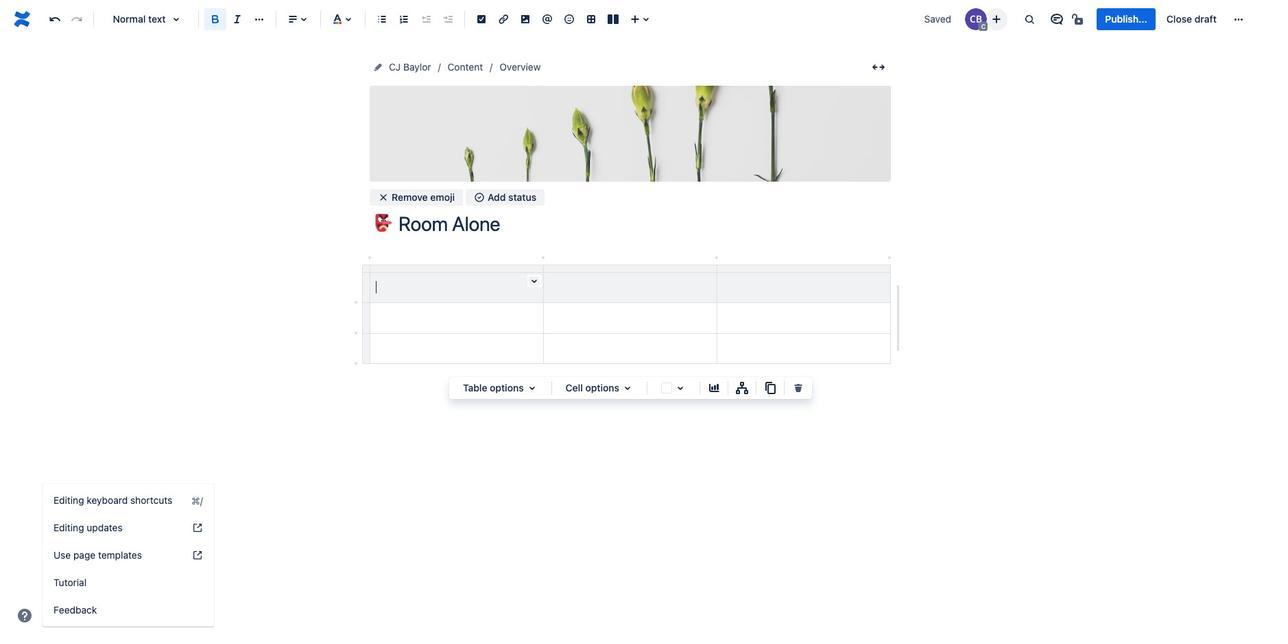 Task type: describe. For each thing, give the bounding box(es) containing it.
remove image
[[791, 380, 807, 397]]

update header image button
[[581, 117, 680, 151]]

cj baylor link
[[389, 59, 431, 75]]

tutorial button
[[43, 570, 214, 597]]

emoji
[[431, 192, 455, 203]]

manage connected data image
[[734, 380, 751, 397]]

emoji image
[[561, 11, 578, 27]]

status
[[509, 192, 537, 203]]

chart image
[[706, 380, 723, 397]]

draft
[[1195, 13, 1217, 25]]

templates
[[98, 550, 142, 561]]

outdent ⇧tab image
[[418, 11, 434, 27]]

cell options
[[566, 382, 620, 394]]

1 vertical spatial help image
[[16, 608, 33, 624]]

numbered list ⌘⇧7 image
[[396, 11, 412, 27]]

help image
[[192, 550, 203, 561]]

align left image
[[285, 11, 301, 27]]

header
[[619, 139, 648, 150]]

more image
[[1231, 11, 1248, 27]]

baylor
[[404, 61, 431, 73]]

help image inside the editing updates link
[[192, 523, 203, 534]]

page
[[73, 550, 96, 561]]

feedback button
[[43, 597, 214, 624]]

cell options button
[[558, 380, 642, 397]]

shortcuts
[[130, 495, 172, 506]]

add image, video, or file image
[[517, 11, 534, 27]]

bold ⌘b image
[[207, 11, 224, 27]]

remove
[[392, 192, 428, 203]]

normal
[[113, 13, 146, 25]]

table options
[[463, 382, 524, 394]]

mention image
[[539, 11, 556, 27]]

undo ⌘z image
[[47, 11, 63, 27]]

italic ⌘i image
[[229, 11, 246, 27]]

options for cell options
[[586, 382, 620, 394]]

cell background image
[[673, 380, 689, 397]]

close
[[1167, 13, 1193, 25]]

close draft
[[1167, 13, 1217, 25]]

⌘/
[[192, 495, 203, 507]]

invite to edit image
[[989, 11, 1006, 27]]

make page full-width image
[[871, 59, 887, 75]]

editing for editing keyboard shortcuts
[[54, 495, 84, 506]]

cell
[[566, 382, 583, 394]]

saved
[[925, 13, 952, 25]]

content link
[[448, 59, 483, 75]]

table
[[463, 382, 488, 394]]

layouts image
[[605, 11, 622, 27]]

add
[[488, 192, 506, 203]]

keyboard
[[87, 495, 128, 506]]

use
[[54, 550, 71, 561]]



Task type: vqa. For each thing, say whether or not it's contained in the screenshot.
Comment Icon
yes



Task type: locate. For each thing, give the bounding box(es) containing it.
editing
[[54, 495, 84, 506], [54, 522, 84, 534]]

1 horizontal spatial help image
[[192, 523, 203, 534]]

use page templates link
[[43, 542, 214, 570]]

:japanese_goblin: image
[[375, 214, 393, 232], [375, 214, 393, 232]]

editing inside the editing updates link
[[54, 522, 84, 534]]

editing updates link
[[43, 515, 214, 542]]

tutorial
[[54, 577, 87, 589]]

expand dropdown menu image
[[620, 380, 636, 397]]

indent tab image
[[440, 11, 456, 27]]

action item image
[[474, 11, 490, 27]]

2 editing from the top
[[54, 522, 84, 534]]

Main content area, start typing to enter text. text field
[[362, 255, 901, 384]]

remove emoji image
[[378, 192, 389, 203]]

0 horizontal spatial help image
[[16, 608, 33, 624]]

image
[[651, 139, 676, 150]]

more formatting image
[[251, 11, 268, 27]]

cj baylor image
[[966, 8, 988, 30]]

bullet list ⌘⇧8 image
[[374, 11, 390, 27]]

0 vertical spatial help image
[[192, 523, 203, 534]]

help image
[[192, 523, 203, 534], [16, 608, 33, 624]]

overview
[[500, 61, 541, 73]]

0 vertical spatial editing
[[54, 495, 84, 506]]

add status button
[[466, 190, 545, 206]]

1 options from the left
[[490, 382, 524, 394]]

redo ⌘⇧z image
[[69, 11, 85, 27]]

help image left feedback
[[16, 608, 33, 624]]

confluence image
[[11, 8, 33, 30], [11, 8, 33, 30]]

options right cell
[[586, 382, 620, 394]]

Give this page a title text field
[[399, 213, 891, 235]]

move this page image
[[373, 62, 384, 73]]

table image
[[583, 11, 600, 27]]

expand dropdown menu image
[[524, 380, 540, 397]]

close draft button
[[1159, 8, 1226, 30]]

0 horizontal spatial options
[[490, 382, 524, 394]]

options inside table options popup button
[[490, 382, 524, 394]]

options inside cell options dropdown button
[[586, 382, 620, 394]]

editing for editing updates
[[54, 522, 84, 534]]

normal text button
[[100, 4, 193, 34]]

update header image
[[585, 139, 676, 150]]

cj
[[389, 61, 401, 73]]

overview link
[[500, 59, 541, 75]]

1 editing from the top
[[54, 495, 84, 506]]

copy image
[[762, 380, 779, 397]]

link image
[[495, 11, 512, 27]]

1 horizontal spatial options
[[586, 382, 620, 394]]

editing updates
[[54, 522, 123, 534]]

options for table options
[[490, 382, 524, 394]]

remove emoji
[[392, 192, 455, 203]]

updates
[[87, 522, 123, 534]]

feedback
[[54, 605, 97, 616]]

comment icon image
[[1050, 11, 1066, 27]]

help image up help image
[[192, 523, 203, 534]]

remove emoji button
[[370, 190, 463, 206]]

cj baylor
[[389, 61, 431, 73]]

find and replace image
[[1022, 11, 1039, 27]]

publish...
[[1106, 13, 1148, 25]]

text
[[148, 13, 166, 25]]

use page templates
[[54, 550, 142, 561]]

publish... button
[[1098, 8, 1156, 30]]

editing keyboard shortcuts
[[54, 495, 172, 506]]

update
[[585, 139, 616, 150]]

content
[[448, 61, 483, 73]]

editing up use
[[54, 522, 84, 534]]

table options button
[[455, 380, 546, 397]]

editing up editing updates
[[54, 495, 84, 506]]

normal text
[[113, 13, 166, 25]]

add status
[[488, 192, 537, 203]]

options
[[490, 382, 524, 394], [586, 382, 620, 394]]

options right table
[[490, 382, 524, 394]]

no restrictions image
[[1071, 11, 1088, 27]]

1 vertical spatial editing
[[54, 522, 84, 534]]

2 options from the left
[[586, 382, 620, 394]]



